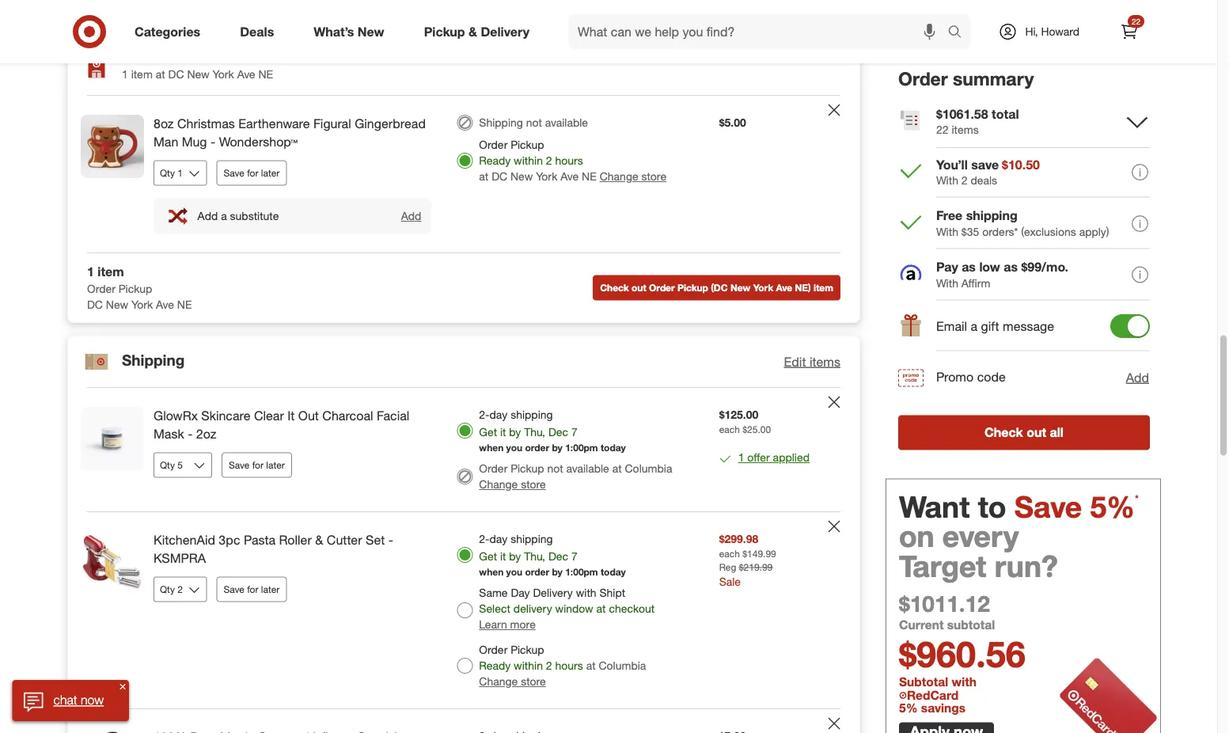 Task type: locate. For each thing, give the bounding box(es) containing it.
each down "$125.00"
[[720, 424, 740, 435]]

save for 8oz christmas earthenware figural gingerbread man mug - wondershop™
[[224, 167, 245, 179]]

- inside glowrx skincare clear it out charcoal facial mask - 2oz
[[188, 426, 193, 442]]

2 vertical spatial later
[[261, 584, 280, 596]]

$1011.12
[[900, 590, 990, 617]]

1 vertical spatial ready
[[479, 659, 511, 673]]

1 vertical spatial out
[[1027, 425, 1047, 441]]

free shipping with $35 orders* (exclusions apply)
[[937, 208, 1110, 239]]

with up window
[[576, 586, 597, 600]]

2 horizontal spatial ne
[[582, 169, 597, 183]]

1 vertical spatial delivery
[[533, 586, 573, 600]]

order for order summary
[[899, 67, 948, 89]]

kitchenaid
[[154, 532, 215, 548]]

1 when from the top
[[479, 442, 504, 454]]

ave inside check out order pickup (dc new york ave ne) item button
[[776, 282, 793, 294]]

change store button
[[600, 168, 667, 184], [479, 477, 546, 492], [479, 674, 546, 690]]

1 for 1 offer applied
[[739, 451, 745, 465]]

1 vertical spatial save for later button
[[222, 453, 292, 478]]

removed
[[505, 649, 548, 663]]

with inside same day delivery with shipt select delivery window at checkout learn more
[[576, 586, 597, 600]]

2 day from the top
[[490, 532, 508, 546]]

2 down shipping not available
[[546, 153, 552, 167]]

0 vertical spatial with
[[576, 586, 597, 600]]

1 hours from the top
[[556, 153, 583, 167]]

1 item order pickup dc new york ave ne
[[87, 264, 192, 312]]

1 horizontal spatial ne
[[259, 67, 273, 81]]

0 vertical spatial hours
[[556, 153, 583, 167]]

today up shipt
[[601, 566, 626, 578]]

None radio
[[457, 547, 473, 563], [457, 603, 473, 618], [457, 547, 473, 563], [457, 603, 473, 618]]

2 left cart.
[[546, 659, 552, 673]]

item
[[131, 67, 153, 81], [98, 264, 124, 280], [814, 282, 834, 294]]

item inside button
[[814, 282, 834, 294]]

2 each from the top
[[720, 548, 740, 560]]

glowrx
[[154, 408, 198, 424]]

order inside "order pickup ready within 2 hours at columbia change store"
[[479, 643, 508, 657]]

2
[[546, 153, 552, 167], [962, 173, 968, 187], [546, 659, 552, 673]]

later
[[261, 167, 280, 179], [266, 459, 285, 471], [261, 584, 280, 596]]

hours right the removed
[[556, 659, 583, 673]]

- right "set"
[[389, 532, 394, 548]]

order up day
[[525, 566, 550, 578]]

hours for york
[[556, 153, 583, 167]]

item
[[480, 649, 502, 663]]

7 up window
[[572, 550, 578, 563]]

for down 'wondershop™'
[[247, 167, 259, 179]]

order
[[525, 442, 550, 454], [525, 566, 550, 578]]

0 horizontal spatial &
[[315, 532, 323, 548]]

at inside same day delivery with shipt select delivery window at checkout learn more
[[597, 602, 606, 616]]

1 as from the left
[[962, 260, 976, 275]]

2 order from the top
[[525, 566, 550, 578]]

1 vertical spatial items
[[810, 354, 841, 369]]

0 horizontal spatial a
[[221, 209, 227, 223]]

1 dec from the top
[[549, 425, 569, 439]]

2-day shipping get it by thu, dec 7 when you order by 1:00pm today up day
[[479, 532, 626, 578]]

savings
[[922, 700, 966, 715]]

a left gift
[[971, 319, 978, 334]]

1 vertical spatial change
[[479, 477, 518, 491]]

add a substitute
[[198, 209, 279, 223]]

within inside "order pickup ready within 2 hours at columbia change store"
[[514, 659, 543, 673]]

0 horizontal spatial -
[[188, 426, 193, 442]]

shipping inside cart item ready to fulfill group
[[479, 115, 523, 129]]

2 vertical spatial dc
[[87, 298, 103, 312]]

within left from
[[514, 659, 543, 673]]

2oz
[[196, 426, 216, 442]]

save for later down 'wondershop™'
[[224, 167, 280, 179]]

0 vertical spatial each
[[720, 424, 740, 435]]

save down skincare
[[229, 459, 250, 471]]

2 horizontal spatial -
[[389, 532, 394, 548]]

as
[[962, 260, 976, 275], [1004, 260, 1018, 275]]

1 offer applied
[[739, 451, 810, 465]]

with down the you'll
[[937, 173, 959, 187]]

1 vertical spatial a
[[971, 319, 978, 334]]

0 vertical spatial dec
[[549, 425, 569, 439]]

ne
[[259, 67, 273, 81], [582, 169, 597, 183], [177, 298, 192, 312]]

- right mug
[[211, 134, 216, 149]]

change inside order pickup not available at columbia change store
[[479, 477, 518, 491]]

available
[[546, 115, 588, 129], [567, 462, 610, 475]]

available inside order pickup not available at columbia change store
[[567, 462, 610, 475]]

1 horizontal spatial 1
[[122, 67, 128, 81]]

order inside button
[[649, 282, 675, 294]]

items
[[952, 123, 979, 136], [810, 354, 841, 369]]

1 vertical spatial save for later
[[229, 459, 285, 471]]

0 horizontal spatial check
[[600, 282, 629, 294]]

0 horizontal spatial item
[[98, 264, 124, 280]]

2 7 from the top
[[572, 550, 578, 563]]

ready inside order pickup ready within 2 hours at dc new york ave ne change store
[[479, 153, 511, 167]]

ready down learn
[[479, 659, 511, 673]]

1 2- from the top
[[479, 408, 490, 422]]

check out all
[[985, 425, 1064, 441]]

1:00pm up window
[[566, 566, 598, 578]]

delivery inside same day delivery with shipt select delivery window at checkout learn more
[[533, 586, 573, 600]]

0 vertical spatial today
[[601, 442, 626, 454]]

2 vertical spatial change
[[479, 675, 518, 688]]

for down kitchenaid 3pc pasta roller & cutter set - ksmpra
[[247, 584, 259, 596]]

ready down shipping not available
[[479, 153, 511, 167]]

3 cart item ready to fulfill group from the top
[[68, 512, 860, 709]]

store pickup radio for order pickup ready within 2 hours at columbia change store
[[457, 658, 473, 674]]

1 cart item ready to fulfill group from the top
[[68, 96, 860, 253]]

0 vertical spatial &
[[469, 24, 478, 39]]

22 down $1061.58
[[937, 123, 949, 136]]

0 horizontal spatial dc
[[87, 298, 103, 312]]

2 vertical spatial for
[[247, 584, 259, 596]]

2 inside the you'll save $10.50 with 2 deals
[[962, 173, 968, 187]]

you for kitchenaid 3pc pasta roller & cutter set - ksmpra
[[507, 566, 523, 578]]

mask
[[154, 426, 184, 442]]

1 vertical spatial available
[[567, 462, 610, 475]]

1 vertical spatial dec
[[549, 550, 569, 563]]

each for $299.98
[[720, 548, 740, 560]]

it
[[500, 425, 506, 439], [500, 550, 506, 563]]

save for later button for earthenware
[[217, 160, 287, 186]]

today up order pickup not available at columbia change store
[[601, 442, 626, 454]]

thu, up day
[[524, 550, 546, 563]]

dec for kitchenaid 3pc pasta roller & cutter set - ksmpra
[[549, 550, 569, 563]]

order inside order pickup ready within 2 hours at dc new york ave ne change store
[[479, 138, 508, 151]]

0 vertical spatial day
[[490, 408, 508, 422]]

it for kitchenaid 3pc pasta roller & cutter set - ksmpra
[[500, 550, 506, 563]]

1 vertical spatial columbia
[[599, 659, 647, 673]]

later down kitchenaid 3pc pasta roller & cutter set - ksmpra
[[261, 584, 280, 596]]

0 vertical spatial shipping
[[967, 208, 1018, 224]]

0 vertical spatial when
[[479, 442, 504, 454]]

checkout
[[609, 602, 655, 616]]

save for later down kitchenaid 3pc pasta roller & cutter set - ksmpra
[[224, 584, 280, 596]]

0 vertical spatial 1:00pm
[[566, 442, 598, 454]]

thu, for glowrx skincare clear it out charcoal facial mask - 2oz
[[524, 425, 546, 439]]

1 horizontal spatial 5%
[[1091, 489, 1136, 525]]

4 cart item ready to fulfill group from the top
[[68, 709, 860, 733]]

day
[[490, 408, 508, 422], [490, 532, 508, 546]]

add
[[198, 209, 218, 223], [401, 209, 422, 223], [1127, 370, 1150, 385]]

order inside 1 item order pickup dc new york ave ne
[[87, 282, 116, 296]]

0 horizontal spatial delivery
[[481, 24, 530, 39]]

store inside order pickup not available at columbia change store
[[521, 477, 546, 491]]

man
[[154, 134, 178, 149]]

each up reg
[[720, 548, 740, 560]]

1 vertical spatial ne
[[582, 169, 597, 183]]

0 vertical spatial a
[[221, 209, 227, 223]]

with down pay
[[937, 276, 959, 290]]

0 vertical spatial ready
[[479, 153, 511, 167]]

- inside 8oz christmas earthenware figural gingerbread man mug - wondershop™
[[211, 134, 216, 149]]

2 today from the top
[[601, 566, 626, 578]]

1 horizontal spatial shipping
[[479, 115, 523, 129]]

1 vertical spatial add button
[[1126, 368, 1151, 387]]

2 vertical spatial save for later
[[224, 584, 280, 596]]

0 vertical spatial within
[[514, 153, 543, 167]]

2 ready from the top
[[479, 659, 511, 673]]

columbia inside order pickup not available at columbia change store
[[625, 462, 673, 475]]

7 up order pickup not available at columbia change store
[[572, 425, 578, 439]]

at inside order pickup not available at columbia change store
[[613, 462, 622, 475]]

0 horizontal spatial not
[[526, 115, 542, 129]]

new inside order pickup ready within 2 hours at dc new york ave ne change store
[[511, 169, 533, 183]]

glowrx skincare clear it out charcoal facial mask - 2oz image
[[81, 407, 144, 470]]

you up day
[[507, 566, 523, 578]]

out for 1
[[632, 282, 647, 294]]

save for later button down 'wondershop™'
[[217, 160, 287, 186]]

1 vertical spatial get
[[479, 550, 497, 563]]

save for later down glowrx skincare clear it out charcoal facial mask - 2oz at the bottom left
[[229, 459, 285, 471]]

items right edit
[[810, 354, 841, 369]]

for for earthenware
[[247, 167, 259, 179]]

later down 'wondershop™'
[[261, 167, 280, 179]]

want to save 5% *
[[900, 489, 1140, 525]]

2 vertical spatial -
[[389, 532, 394, 548]]

sale
[[720, 575, 741, 589]]

$5.00
[[720, 115, 747, 129]]

pay as low as $99/mo. with affirm
[[937, 260, 1069, 290]]

0 vertical spatial item
[[131, 67, 153, 81]]

1 inside 1 offer applied button
[[739, 451, 745, 465]]

substitute
[[230, 209, 279, 223]]

1 vertical spatial -
[[188, 426, 193, 442]]

ready for new
[[479, 153, 511, 167]]

item for 1 item order pickup dc new york ave ne
[[98, 264, 124, 280]]

with inside 'pay as low as $99/mo. with affirm'
[[937, 276, 959, 290]]

2 with from the top
[[937, 225, 959, 239]]

2-day shipping get it by thu, dec 7 when you order by 1:00pm today for glowrx skincare clear it out charcoal facial mask - 2oz
[[479, 408, 626, 454]]

shipping up orders*
[[967, 208, 1018, 224]]

2 vertical spatial with
[[937, 276, 959, 290]]

order up order pickup not available at columbia change store
[[525, 442, 550, 454]]

1 vertical spatial hours
[[556, 659, 583, 673]]

0 vertical spatial 5%
[[1091, 489, 1136, 525]]

1 vertical spatial 2-
[[479, 532, 490, 546]]

1 vertical spatial store pickup radio
[[457, 658, 473, 674]]

store inside order pickup ready within 2 hours at dc new york ave ne change store
[[642, 169, 667, 183]]

categories
[[135, 24, 201, 39]]

change store button for order pickup ready within 2 hours at dc new york ave ne change store
[[600, 168, 667, 184]]

1 horizontal spatial with
[[952, 674, 977, 689]]

order for order pickup ready within 2 hours at dc new york ave ne change store
[[479, 138, 508, 151]]

shipping up order pickup not available at columbia change store
[[511, 408, 553, 422]]

store inside "order pickup ready within 2 hours at columbia change store"
[[521, 675, 546, 688]]

1 order from the top
[[525, 442, 550, 454]]

with up savings
[[952, 674, 977, 689]]

save for later button down kitchenaid 3pc pasta roller & cutter set - ksmpra
[[217, 577, 287, 602]]

0 horizontal spatial out
[[632, 282, 647, 294]]

by
[[509, 425, 521, 439], [552, 442, 563, 454], [509, 550, 521, 563], [552, 566, 563, 578]]

check out all button
[[899, 416, 1151, 450]]

2 when from the top
[[479, 566, 504, 578]]

ready inside "order pickup ready within 2 hours at columbia change store"
[[479, 659, 511, 673]]

as right low
[[1004, 260, 1018, 275]]

1 ready from the top
[[479, 153, 511, 167]]

2 vertical spatial item
[[814, 282, 834, 294]]

dec up order pickup not available at columbia change store
[[549, 425, 569, 439]]

with
[[576, 586, 597, 600], [952, 674, 977, 689]]

0 vertical spatial save for later
[[224, 167, 280, 179]]

$960.56
[[900, 632, 1026, 676]]

0 vertical spatial order
[[525, 442, 550, 454]]

What can we help you find? suggestions appear below search field
[[569, 14, 952, 49]]

2 vertical spatial shipping
[[511, 532, 553, 546]]

hours
[[556, 153, 583, 167], [556, 659, 583, 673]]

0 vertical spatial change
[[600, 169, 639, 183]]

-
[[211, 134, 216, 149], [188, 426, 193, 442], [389, 532, 394, 548]]

each inside $299.98 each $149.99 reg $219.99 sale
[[720, 548, 740, 560]]

save for later for earthenware
[[224, 167, 280, 179]]

1 within from the top
[[514, 153, 543, 167]]

2 vertical spatial store
[[521, 675, 546, 688]]

at inside "order pickup ready within 2 hours at columbia change store"
[[587, 659, 596, 673]]

subtotal
[[948, 617, 996, 632]]

1 vertical spatial &
[[315, 532, 323, 548]]

1 vertical spatial store
[[521, 477, 546, 491]]

1 2-day shipping get it by thu, dec 7 when you order by 1:00pm today from the top
[[479, 408, 626, 454]]

1 vertical spatial item
[[98, 264, 124, 280]]

1 store pickup radio from the top
[[457, 153, 473, 168]]

on every target run?
[[900, 518, 1059, 584]]

you up order pickup not available at columbia change store
[[507, 442, 523, 454]]

thu,
[[524, 425, 546, 439], [524, 550, 546, 563]]

with
[[937, 173, 959, 187], [937, 225, 959, 239], [937, 276, 959, 290]]

0 vertical spatial for
[[247, 167, 259, 179]]

2 inside order pickup ready within 2 hours at dc new york ave ne change store
[[546, 153, 552, 167]]

you for glowrx skincare clear it out charcoal facial mask - 2oz
[[507, 442, 523, 454]]

1 vertical spatial 22
[[937, 123, 949, 136]]

store pickup radio for order pickup ready within 2 hours at dc new york ave ne change store
[[457, 153, 473, 168]]

categories link
[[121, 14, 220, 49]]

2 hours from the top
[[556, 659, 583, 673]]

hi,
[[1026, 25, 1039, 38]]

hours inside order pickup ready within 2 hours at dc new york ave ne change store
[[556, 153, 583, 167]]

mug
[[182, 134, 207, 149]]

$125.00 each $25.00
[[720, 408, 771, 435]]

order for order pickup not available at columbia change store
[[479, 462, 508, 475]]

0 vertical spatial you
[[507, 442, 523, 454]]

1 vertical spatial when
[[479, 566, 504, 578]]

1 vertical spatial you
[[507, 566, 523, 578]]

1 vertical spatial dc
[[492, 169, 508, 183]]

2 vertical spatial save for later button
[[217, 577, 287, 602]]

save down 'wondershop™'
[[224, 167, 245, 179]]

1 vertical spatial 1:00pm
[[566, 566, 598, 578]]

thu, up order pickup not available at columbia change store
[[524, 425, 546, 439]]

each
[[720, 424, 740, 435], [720, 548, 740, 560]]

email
[[937, 319, 968, 334]]

later down glowrx skincare clear it out charcoal facial mask - 2oz at the bottom left
[[266, 459, 285, 471]]

target
[[900, 548, 987, 584]]

cart item ready to fulfill group
[[68, 96, 860, 253], [68, 388, 860, 511], [68, 512, 860, 709], [68, 709, 860, 733]]

save down 3pc
[[224, 584, 245, 596]]

out
[[298, 408, 319, 424]]

at
[[156, 67, 165, 81], [479, 169, 489, 183], [613, 462, 622, 475], [597, 602, 606, 616], [587, 659, 596, 673]]

shipping for kitchenaid 3pc pasta roller & cutter set - ksmpra
[[511, 532, 553, 546]]

save for later for clear
[[229, 459, 285, 471]]

0 vertical spatial change store button
[[600, 168, 667, 184]]

0 horizontal spatial 22
[[937, 123, 949, 136]]

what's new
[[314, 24, 385, 39]]

3 with from the top
[[937, 276, 959, 290]]

2 2-day shipping get it by thu, dec 7 when you order by 1:00pm today from the top
[[479, 532, 626, 578]]

0 vertical spatial save for later button
[[217, 160, 287, 186]]

a left "substitute"
[[221, 209, 227, 223]]

0 horizontal spatial ne
[[177, 298, 192, 312]]

item inside 1 item order pickup dc new york ave ne
[[98, 264, 124, 280]]

- for 3pc
[[389, 532, 394, 548]]

not
[[526, 115, 542, 129], [548, 462, 564, 475]]

for down glowrx skincare clear it out charcoal facial mask - 2oz at the bottom left
[[252, 459, 264, 471]]

items down $1061.58
[[952, 123, 979, 136]]

1 vertical spatial it
[[500, 550, 506, 563]]

1 vertical spatial within
[[514, 659, 543, 673]]

2 get from the top
[[479, 550, 497, 563]]

2 horizontal spatial item
[[814, 282, 834, 294]]

1 horizontal spatial out
[[1027, 425, 1047, 441]]

2 dec from the top
[[549, 550, 569, 563]]

2 1:00pm from the top
[[566, 566, 598, 578]]

2-day shipping get it by thu, dec 7 when you order by 1:00pm today up order pickup not available at columbia change store
[[479, 408, 626, 454]]

check for 1
[[600, 282, 629, 294]]

1 inside 1 item order pickup dc new york ave ne
[[87, 264, 94, 280]]

1 vertical spatial today
[[601, 566, 626, 578]]

& inside kitchenaid 3pc pasta roller & cutter set - ksmpra
[[315, 532, 323, 548]]

save right the to
[[1015, 489, 1083, 525]]

run?
[[995, 548, 1059, 584]]

- inside kitchenaid 3pc pasta roller & cutter set - ksmpra
[[389, 532, 394, 548]]

shipping up day
[[511, 532, 553, 546]]

facial
[[377, 408, 410, 424]]

1 vertical spatial day
[[490, 532, 508, 546]]

change inside order pickup ready within 2 hours at dc new york ave ne change store
[[600, 169, 639, 183]]

0 vertical spatial store pickup radio
[[457, 153, 473, 168]]

edit items
[[784, 354, 841, 369]]

within
[[514, 153, 543, 167], [514, 659, 543, 673]]

save for later button down glowrx skincare clear it out charcoal facial mask - 2oz at the bottom left
[[222, 453, 292, 478]]

hi, howard
[[1026, 25, 1080, 38]]

2 store pickup radio from the top
[[457, 658, 473, 674]]

save
[[224, 167, 245, 179], [229, 459, 250, 471], [1015, 489, 1083, 525], [224, 584, 245, 596]]

1 today from the top
[[601, 442, 626, 454]]

2 horizontal spatial dc
[[492, 169, 508, 183]]

2 cart item ready to fulfill group from the top
[[68, 388, 860, 511]]

order inside order pickup not available at columbia change store
[[479, 462, 508, 475]]

not inside order pickup not available at columbia change store
[[548, 462, 564, 475]]

2 inside "order pickup ready within 2 hours at columbia change store"
[[546, 659, 552, 673]]

1 get from the top
[[479, 425, 497, 439]]

save for later button for pasta
[[217, 577, 287, 602]]

1 thu, from the top
[[524, 425, 546, 439]]

1 horizontal spatial dc
[[168, 67, 184, 81]]

&
[[469, 24, 478, 39], [315, 532, 323, 548]]

learn more button
[[479, 617, 536, 633]]

cart item ready to fulfill group containing 8oz christmas earthenware figural gingerbread man mug - wondershop™
[[68, 96, 860, 253]]

within down shipping not available
[[514, 153, 543, 167]]

0 vertical spatial 2
[[546, 153, 552, 167]]

add button
[[400, 208, 422, 224], [1126, 368, 1151, 387]]

kitchenaid 3pc pasta roller & cutter set - ksmpra image
[[81, 531, 144, 595]]

5%
[[1091, 489, 1136, 525], [900, 700, 918, 715]]

1:00pm up order pickup not available at columbia change store
[[566, 442, 598, 454]]

each inside $125.00 each $25.00
[[720, 424, 740, 435]]

2 within from the top
[[514, 659, 543, 673]]

from
[[552, 649, 574, 663]]

1 with from the top
[[937, 173, 959, 187]]

1 day from the top
[[490, 408, 508, 422]]

hours down shipping not available
[[556, 153, 583, 167]]

0 vertical spatial check
[[600, 282, 629, 294]]

2 you from the top
[[507, 566, 523, 578]]

2 2- from the top
[[479, 532, 490, 546]]

Store pickup radio
[[457, 153, 473, 168], [457, 658, 473, 674]]

1 each from the top
[[720, 424, 740, 435]]

shipping inside free shipping with $35 orders* (exclusions apply)
[[967, 208, 1018, 224]]

as up affirm
[[962, 260, 976, 275]]

what's new link
[[300, 14, 404, 49]]

1 horizontal spatial items
[[952, 123, 979, 136]]

2 left deals
[[962, 173, 968, 187]]

7 for kitchenaid 3pc pasta roller & cutter set - ksmpra
[[572, 550, 578, 563]]

2 thu, from the top
[[524, 550, 546, 563]]

1 you from the top
[[507, 442, 523, 454]]

order
[[899, 67, 948, 89], [479, 138, 508, 151], [87, 282, 116, 296], [649, 282, 675, 294], [479, 462, 508, 475], [479, 643, 508, 657]]

1 vertical spatial with
[[937, 225, 959, 239]]

a for email
[[971, 319, 978, 334]]

with down free
[[937, 225, 959, 239]]

22 right howard
[[1132, 16, 1141, 26]]

None radio
[[457, 115, 473, 130], [457, 423, 473, 439], [457, 115, 473, 130], [457, 423, 473, 439]]

dc
[[168, 67, 184, 81], [492, 169, 508, 183], [87, 298, 103, 312]]

2 vertical spatial change store button
[[479, 674, 546, 690]]

1 horizontal spatial add button
[[1126, 368, 1151, 387]]

22 inside '$1061.58 total 22 items'
[[937, 123, 949, 136]]

1 vertical spatial thu,
[[524, 550, 546, 563]]

2 vertical spatial ne
[[177, 298, 192, 312]]

cart item ready to fulfill group containing kitchenaid 3pc pasta roller & cutter set - ksmpra
[[68, 512, 860, 709]]

ave
[[237, 67, 255, 81], [561, 169, 579, 183], [776, 282, 793, 294], [156, 298, 174, 312]]

2 it from the top
[[500, 550, 506, 563]]

subtotal
[[900, 674, 949, 689]]

within inside order pickup ready within 2 hours at dc new york ave ne change store
[[514, 153, 543, 167]]

$1061.58 total 22 items
[[937, 106, 1020, 136]]

1 1:00pm from the top
[[566, 442, 598, 454]]

current
[[900, 617, 944, 632]]

a for add
[[221, 209, 227, 223]]

dec up same day delivery with shipt select delivery window at checkout learn more
[[549, 550, 569, 563]]

with inside free shipping with $35 orders* (exclusions apply)
[[937, 225, 959, 239]]

1 7 from the top
[[572, 425, 578, 439]]

1 it from the top
[[500, 425, 506, 439]]

get for kitchenaid 3pc pasta roller & cutter set - ksmpra
[[479, 550, 497, 563]]

change
[[600, 169, 639, 183], [479, 477, 518, 491], [479, 675, 518, 688]]

order for order pickup ready within 2 hours at columbia change store
[[479, 643, 508, 657]]

hours inside "order pickup ready within 2 hours at columbia change store"
[[556, 659, 583, 673]]

- left 2oz
[[188, 426, 193, 442]]

1 for 1 item at dc new york ave ne
[[122, 67, 128, 81]]



Task type: vqa. For each thing, say whether or not it's contained in the screenshot.
Weekly Ad
no



Task type: describe. For each thing, give the bounding box(es) containing it.
delivery for day
[[533, 586, 573, 600]]

free
[[937, 208, 963, 224]]

7 for glowrx skincare clear it out charcoal facial mask - 2oz
[[572, 425, 578, 439]]

shipping not available
[[479, 115, 588, 129]]

dec for glowrx skincare clear it out charcoal facial mask - 2oz
[[549, 425, 569, 439]]

day for kitchenaid 3pc pasta roller & cutter set - ksmpra
[[490, 532, 508, 546]]

not available radio
[[457, 469, 473, 485]]

0 vertical spatial not
[[526, 115, 542, 129]]

glowrx skincare clear it out charcoal facial mask - 2oz link
[[154, 407, 432, 443]]

items inside dropdown button
[[810, 354, 841, 369]]

shipping for shipping
[[122, 351, 185, 369]]

subtotal with
[[900, 674, 981, 689]]

for for clear
[[252, 459, 264, 471]]

affirm image
[[899, 263, 924, 288]]

redcard
[[908, 688, 959, 703]]

deals link
[[227, 14, 294, 49]]

$1061.58
[[937, 106, 989, 121]]

2- for kitchenaid 3pc pasta roller & cutter set - ksmpra
[[479, 532, 490, 546]]

chat now
[[53, 693, 104, 708]]

delivery
[[514, 602, 552, 616]]

thu, for kitchenaid 3pc pasta roller & cutter set - ksmpra
[[524, 550, 546, 563]]

columbia inside "order pickup ready within 2 hours at columbia change store"
[[599, 659, 647, 673]]

0 vertical spatial dc
[[168, 67, 184, 81]]

deals
[[240, 24, 274, 39]]

chat now button
[[12, 680, 129, 721]]

2-day shipping get it by thu, dec 7 when you order by 1:00pm today for kitchenaid 3pc pasta roller & cutter set - ksmpra
[[479, 532, 626, 578]]

today for kitchenaid 3pc pasta roller & cutter set - ksmpra
[[601, 566, 626, 578]]

within for york
[[514, 153, 543, 167]]

same
[[479, 586, 508, 600]]

kitchenaid 3pc pasta roller & cutter set - ksmpra link
[[154, 531, 432, 567]]

for for pasta
[[247, 584, 259, 596]]

low
[[980, 260, 1001, 275]]

2 for order pickup ready within 2 hours at dc new york ave ne change store
[[546, 153, 552, 167]]

get for glowrx skincare clear it out charcoal facial mask - 2oz
[[479, 425, 497, 439]]

item removed from cart.
[[480, 649, 600, 663]]

shipping for shipping not available
[[479, 115, 523, 129]]

you'll
[[937, 157, 968, 172]]

chat
[[53, 693, 77, 708]]

order pickup ready within 2 hours at dc new york ave ne change store
[[479, 138, 667, 183]]

affirm image
[[901, 265, 922, 280]]

shipt
[[600, 586, 626, 600]]

kitchenaid 3pc pasta roller & cutter set - ksmpra
[[154, 532, 394, 566]]

$125.00
[[720, 408, 759, 422]]

later for clear
[[266, 459, 285, 471]]

pickup & delivery
[[424, 24, 530, 39]]

each for $125.00
[[720, 424, 740, 435]]

check out order pickup (dc new york ave ne) item button
[[593, 275, 841, 301]]

edit
[[784, 354, 807, 369]]

deals
[[971, 173, 998, 187]]

$35
[[962, 225, 980, 239]]

christmas
[[177, 116, 235, 131]]

cutter
[[327, 532, 362, 548]]

more
[[510, 618, 536, 631]]

when for glowrx skincare clear it out charcoal facial mask - 2oz
[[479, 442, 504, 454]]

day
[[511, 586, 530, 600]]

pickup inside "order pickup ready within 2 hours at columbia change store"
[[511, 643, 545, 657]]

$99/mo.
[[1022, 260, 1069, 275]]

(exclusions
[[1022, 225, 1077, 239]]

1 offer applied button
[[739, 450, 810, 466]]

hours for store
[[556, 659, 583, 673]]

ne inside order pickup ready within 2 hours at dc new york ave ne change store
[[582, 169, 597, 183]]

0 horizontal spatial 5%
[[900, 700, 918, 715]]

ksmpra
[[154, 551, 206, 566]]

1 horizontal spatial add
[[401, 209, 422, 223]]

0 vertical spatial ne
[[259, 67, 273, 81]]

save for later for pasta
[[224, 584, 280, 596]]

order for kitchenaid 3pc pasta roller & cutter set - ksmpra
[[525, 566, 550, 578]]

york inside 1 item order pickup dc new york ave ne
[[131, 298, 153, 312]]

2 for you'll save $10.50 with 2 deals
[[962, 173, 968, 187]]

1 vertical spatial change store button
[[479, 477, 546, 492]]

new inside check out order pickup (dc new york ave ne) item button
[[731, 282, 751, 294]]

chat now dialog
[[12, 680, 129, 721]]

order for glowrx skincare clear it out charcoal facial mask - 2oz
[[525, 442, 550, 454]]

offer
[[748, 451, 770, 465]]

want
[[900, 489, 970, 525]]

2- for glowrx skincare clear it out charcoal facial mask - 2oz
[[479, 408, 490, 422]]

at inside order pickup ready within 2 hours at dc new york ave ne change store
[[479, 169, 489, 183]]

out for order summary
[[1027, 425, 1047, 441]]

affirm
[[962, 276, 991, 290]]

search button
[[941, 14, 979, 52]]

same day delivery with shipt select delivery window at checkout learn more
[[479, 586, 655, 631]]

check out order pickup (dc new york ave ne) item
[[600, 282, 834, 294]]

it
[[288, 408, 295, 424]]

1 for 1 item order pickup dc new york ave ne
[[87, 264, 94, 280]]

pickup inside button
[[678, 282, 709, 294]]

now
[[81, 693, 104, 708]]

save
[[972, 157, 1000, 172]]

pasta
[[244, 532, 276, 548]]

within for store
[[514, 659, 543, 673]]

save for later button for clear
[[222, 453, 292, 478]]

when for kitchenaid 3pc pasta roller & cutter set - ksmpra
[[479, 566, 504, 578]]

delivery for &
[[481, 24, 530, 39]]

with inside the you'll save $10.50 with 2 deals
[[937, 173, 959, 187]]

what's
[[314, 24, 354, 39]]

reg
[[720, 561, 737, 573]]

2 as from the left
[[1004, 260, 1018, 275]]

cart item ready to fulfill group containing glowrx skincare clear it out charcoal facial mask - 2oz
[[68, 388, 860, 511]]

0 horizontal spatial add
[[198, 209, 218, 223]]

york inside button
[[754, 282, 774, 294]]

save for glowrx skincare clear it out charcoal facial mask - 2oz
[[229, 459, 250, 471]]

total
[[992, 106, 1020, 121]]

dc inside 1 item order pickup dc new york ave ne
[[87, 298, 103, 312]]

0 vertical spatial 22
[[1132, 16, 1141, 26]]

shipping for glowrx skincare clear it out charcoal facial mask - 2oz
[[511, 408, 553, 422]]

ave inside 1 item order pickup dc new york ave ne
[[156, 298, 174, 312]]

today for glowrx skincare clear it out charcoal facial mask - 2oz
[[601, 442, 626, 454]]

item for 1 item at dc new york ave ne
[[131, 67, 153, 81]]

figural
[[314, 116, 351, 131]]

22 link
[[1113, 14, 1148, 49]]

set
[[366, 532, 385, 548]]

ready for change
[[479, 659, 511, 673]]

dc inside order pickup ready within 2 hours at dc new york ave ne change store
[[492, 169, 508, 183]]

0 vertical spatial available
[[546, 115, 588, 129]]

on
[[900, 518, 935, 554]]

ne inside 1 item order pickup dc new york ave ne
[[177, 298, 192, 312]]

window
[[556, 602, 594, 616]]

0 horizontal spatial add button
[[400, 208, 422, 224]]

it for glowrx skincare clear it out charcoal facial mask - 2oz
[[500, 425, 506, 439]]

8oz christmas earthenware figural gingerbread man mug - wondershop&#8482; image
[[81, 115, 144, 178]]

every
[[943, 518, 1019, 554]]

charcoal
[[323, 408, 373, 424]]

pickup inside 1 item order pickup dc new york ave ne
[[119, 282, 152, 296]]

howard
[[1042, 25, 1080, 38]]

later for earthenware
[[261, 167, 280, 179]]

wondershop™
[[219, 134, 298, 149]]

5% savings
[[900, 700, 966, 715]]

$25.00
[[743, 424, 771, 435]]

pay
[[937, 260, 959, 275]]

check for order summary
[[985, 425, 1024, 441]]

roller
[[279, 532, 312, 548]]

pickup inside order pickup not available at columbia change store
[[511, 462, 545, 475]]

gift
[[982, 319, 1000, 334]]

message
[[1003, 319, 1055, 334]]

change inside "order pickup ready within 2 hours at columbia change store"
[[479, 675, 518, 688]]

- for christmas
[[211, 134, 216, 149]]

2 for order pickup ready within 2 hours at columbia change store
[[546, 659, 552, 673]]

york inside order pickup ready within 2 hours at dc new york ave ne change store
[[536, 169, 558, 183]]

pickup & delivery link
[[411, 14, 550, 49]]

applied
[[773, 451, 810, 465]]

1:00pm for kitchenaid 3pc pasta roller & cutter set - ksmpra
[[566, 566, 598, 578]]

to
[[979, 489, 1007, 525]]

summary
[[954, 67, 1035, 89]]

pickup inside order pickup ready within 2 hours at dc new york ave ne change store
[[511, 138, 545, 151]]

earthenware
[[239, 116, 310, 131]]

later for pasta
[[261, 584, 280, 596]]

1 vertical spatial with
[[952, 674, 977, 689]]

1:00pm for glowrx skincare clear it out charcoal facial mask - 2oz
[[566, 442, 598, 454]]

save for kitchenaid 3pc pasta roller & cutter set - ksmpra
[[224, 584, 245, 596]]

change store button for order pickup ready within 2 hours at columbia change store
[[479, 674, 546, 690]]

ave inside order pickup ready within 2 hours at dc new york ave ne change store
[[561, 169, 579, 183]]

$149.99
[[743, 548, 777, 560]]

email a gift message
[[937, 319, 1055, 334]]

clear
[[254, 408, 284, 424]]

$1011.12 current subtotal $960.56
[[900, 590, 1026, 676]]

new inside 1 item order pickup dc new york ave ne
[[106, 298, 128, 312]]

1 horizontal spatial &
[[469, 24, 478, 39]]

all
[[1050, 425, 1064, 441]]

select
[[479, 602, 511, 616]]

promo code
[[937, 370, 1006, 385]]

new inside the 'what's new' link
[[358, 24, 385, 39]]

items inside '$1061.58 total 22 items'
[[952, 123, 979, 136]]

2 horizontal spatial add
[[1127, 370, 1150, 385]]

skincare
[[201, 408, 251, 424]]

day for glowrx skincare clear it out charcoal facial mask - 2oz
[[490, 408, 508, 422]]

8oz christmas earthenware figural gingerbread man mug - wondershop™ link
[[154, 115, 432, 151]]

order pickup ready within 2 hours at columbia change store
[[479, 643, 647, 688]]

learn
[[479, 618, 507, 631]]



